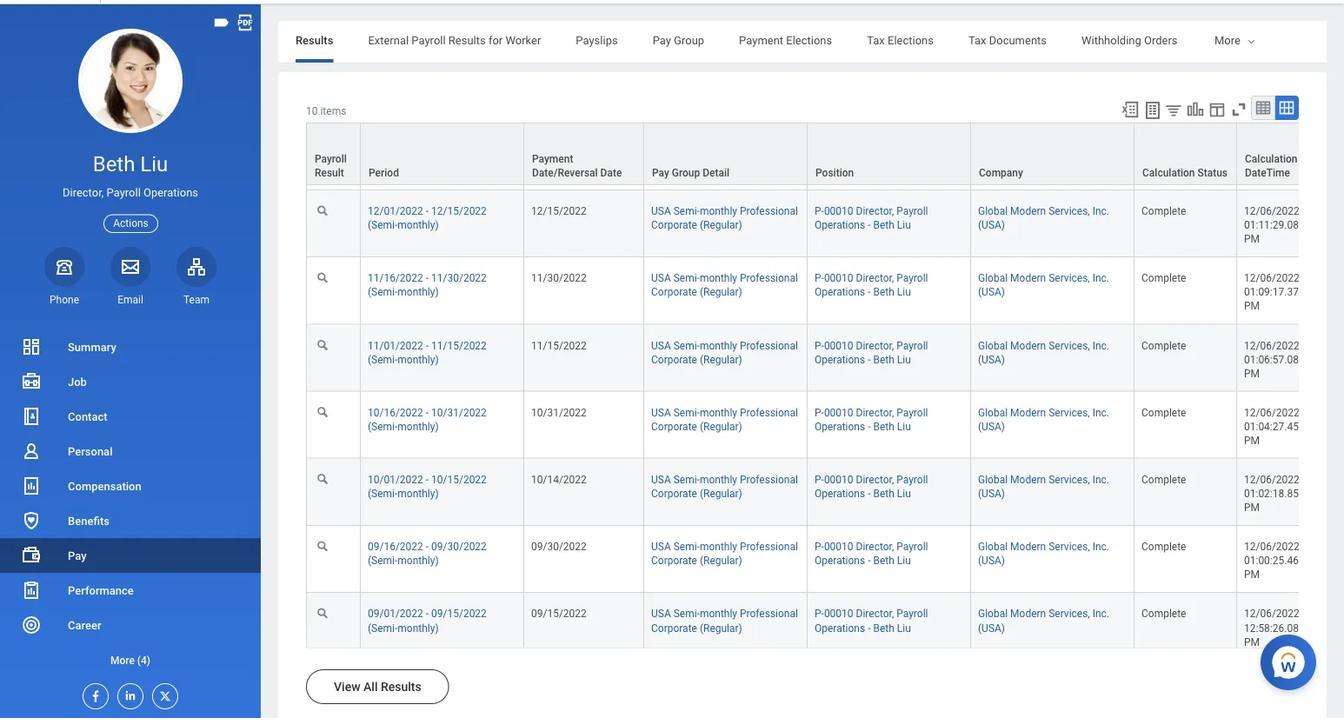 Task type: describe. For each thing, give the bounding box(es) containing it.
global modern services, inc. (usa) for 01:00:25.467
[[978, 541, 1110, 568]]

semi- for 10/31/2022
[[674, 407, 700, 419]]

1 corporate from the top
[[651, 152, 697, 164]]

services, for 12/06/2022 01:11:29.081 pm
[[1049, 206, 1090, 218]]

beth inside navigation pane region
[[93, 152, 135, 177]]

calculation for datetime
[[1245, 154, 1298, 166]]

pay group detail
[[652, 167, 730, 180]]

benefits link
[[0, 504, 261, 538]]

p-00010 director, payroll operations - beth liu link for 11/15/2022
[[815, 336, 928, 366]]

team
[[184, 294, 210, 306]]

usa for 12/15/2022
[[651, 206, 671, 218]]

usa semi-monthly professional corporate (regular) for 10/31/2022
[[651, 407, 798, 433]]

global for 12/06/2022 01:04:27.453 pm
[[978, 407, 1008, 419]]

01:00:25.467
[[1245, 555, 1305, 568]]

position column header
[[808, 123, 972, 187]]

11/01/2022 - 11/15/2022 (semi-monthly) link
[[368, 336, 487, 366]]

pay inside navigation pane region
[[68, 549, 87, 562]]

pay group
[[653, 34, 705, 47]]

liu for 09/15/2022
[[897, 623, 911, 635]]

12/06/2022 01:02:18.855 pm
[[1245, 474, 1308, 514]]

semi- for 09/15/2022
[[674, 609, 700, 621]]

2 cell from the left
[[524, 124, 644, 191]]

inc. for 12/06/2022 01:04:27.453 pm
[[1093, 407, 1110, 419]]

beth for 12/15/2022
[[874, 219, 895, 232]]

09/16/2022
[[368, 541, 423, 554]]

professional for 09/15/2022
[[740, 609, 798, 621]]

12/06/2022 12:58:26.081 pm
[[1245, 609, 1308, 649]]

row containing 11/16/2022 - 11/30/2022 (semi-monthly)
[[306, 258, 1345, 325]]

monthly for 11/15/2022
[[700, 340, 738, 352]]

operations inside navigation pane region
[[144, 186, 198, 199]]

- inside 10/01/2022 - 10/15/2022 (semi-monthly)
[[426, 474, 429, 486]]

performance
[[68, 584, 134, 597]]

payment elections
[[739, 34, 833, 47]]

payslips
[[576, 34, 618, 47]]

director, inside navigation pane region
[[63, 186, 104, 199]]

payroll result
[[315, 154, 347, 180]]

pay link
[[0, 538, 261, 573]]

monthly) for 12/01/2022
[[398, 219, 439, 232]]

pm for 12/06/2022 01:04:27.453 pm
[[1245, 435, 1260, 447]]

career image
[[21, 615, 42, 636]]

(usa) for 01:04:27.453
[[978, 421, 1005, 433]]

1 usa semi-monthly professional corporate (regular) link from the top
[[651, 135, 798, 164]]

modern for 12/06/2022 01:06:57.087 pm
[[1011, 340, 1046, 352]]

12/06/2022 for 12/06/2022 12:58:26.081 pm
[[1245, 609, 1300, 621]]

position
[[816, 167, 854, 180]]

elections for tax elections
[[888, 34, 934, 47]]

benefits
[[68, 514, 110, 528]]

contact
[[68, 410, 108, 423]]

director, for 12/15/2022
[[856, 206, 894, 218]]

pm for 12/06/2022 01:06:57.087 pm
[[1245, 368, 1260, 380]]

(regular) for 09/15/2022
[[700, 623, 743, 635]]

10 items
[[306, 106, 346, 118]]

12/01/2022
[[368, 206, 423, 218]]

documents
[[990, 34, 1047, 47]]

compensation
[[68, 480, 142, 493]]

expand/collapse chart image
[[1186, 100, 1205, 120]]

(4)
[[137, 654, 151, 667]]

(regular) for 09/30/2022
[[700, 555, 743, 568]]

global modern services, inc. (usa) for 01:11:29.081
[[978, 206, 1110, 232]]

p-00010 director, payroll operations - beth liu for 10/31/2022
[[815, 407, 928, 433]]

usa for 11/15/2022
[[651, 340, 671, 352]]

2 09/30/2022 from the left
[[531, 541, 587, 554]]

period column header
[[361, 123, 524, 187]]

(semi- for 09/16/2022 - 09/30/2022 (semi-monthly)
[[368, 555, 398, 568]]

team beth liu element
[[177, 293, 217, 307]]

reported time
[[1273, 34, 1345, 47]]

1 (regular) from the top
[[700, 152, 743, 164]]

result
[[315, 167, 344, 180]]

12:58:26.081
[[1245, 623, 1305, 635]]

pay group detail button
[[644, 124, 807, 185]]

corporate for 11/30/2022
[[651, 287, 697, 299]]

worker
[[506, 34, 541, 47]]

09/16/2022 - 09/30/2022 (semi-monthly)
[[368, 541, 487, 568]]

- inside 09/01/2022 - 09/15/2022 (semi-monthly)
[[426, 609, 429, 621]]

00010 for 11/15/2022
[[824, 340, 854, 352]]

professional for 10/31/2022
[[740, 407, 798, 419]]

linkedin image
[[118, 684, 137, 703]]

p- for 11/15/2022
[[815, 340, 824, 352]]

beth for 11/30/2022
[[874, 287, 895, 299]]

period
[[369, 167, 399, 180]]

00010 for 09/15/2022
[[824, 609, 854, 621]]

performance link
[[0, 573, 261, 608]]

corporate for 09/30/2022
[[651, 555, 697, 568]]

09/30/2022 inside 09/16/2022 - 09/30/2022 (semi-monthly)
[[431, 541, 487, 554]]

tax documents
[[969, 34, 1047, 47]]

usa semi-monthly professional corporate (regular) for 11/15/2022
[[651, 340, 798, 366]]

more (4) button
[[0, 643, 261, 678]]

beth liu
[[93, 152, 168, 177]]

10/16/2022 - 10/31/2022 (semi-monthly) link
[[368, 404, 487, 433]]

6 complete element from the top
[[1142, 538, 1187, 554]]

click to view/edit grid preferences image
[[1208, 100, 1227, 120]]

3 complete element from the top
[[1142, 336, 1187, 352]]

global modern services, inc. (usa) link for 01:04:27.453
[[978, 404, 1110, 433]]

contact image
[[21, 406, 42, 427]]

1 professional from the top
[[740, 138, 798, 151]]

liu inside navigation pane region
[[140, 152, 168, 177]]

p-00010 director, payroll operations - beth liu for 11/30/2022
[[815, 273, 928, 299]]

group for pay group
[[674, 34, 705, 47]]

2 10/31/2022 from the left
[[531, 407, 587, 419]]

10
[[306, 106, 318, 118]]

career link
[[0, 608, 261, 643]]

09/01/2022 - 09/15/2022 (semi-monthly)
[[368, 609, 487, 635]]

payroll inside navigation pane region
[[107, 186, 141, 199]]

11/15/2022 inside 11/01/2022 - 11/15/2022 (semi-monthly)
[[431, 340, 487, 352]]

inc. for 12/06/2022 12:58:26.081 pm
[[1093, 609, 1110, 621]]

usa semi-monthly professional corporate (regular) link for 11/30/2022
[[651, 269, 798, 299]]

global modern services, inc. (usa) for 01:06:57.087
[[978, 340, 1110, 366]]

00010 for 12/15/2022
[[824, 206, 854, 218]]

payroll for 10/14/2022
[[897, 474, 928, 486]]

summary link
[[0, 330, 261, 364]]

corporate for 11/15/2022
[[651, 354, 697, 366]]

job link
[[0, 364, 261, 399]]

payroll for 11/30/2022
[[897, 273, 928, 285]]

external payroll results for worker
[[368, 34, 541, 47]]

7 complete element from the top
[[1142, 605, 1187, 621]]

view team image
[[186, 256, 207, 277]]

(regular) for 12/15/2022
[[700, 219, 743, 232]]

00010 for 11/30/2022
[[824, 273, 854, 285]]

external
[[368, 34, 409, 47]]

view all results
[[334, 680, 422, 695]]

global for 12/06/2022 01:06:57.087 pm
[[978, 340, 1008, 352]]

calculation status column header
[[1135, 123, 1238, 187]]

11/16/2022 - 11/30/2022 (semi-monthly)
[[368, 273, 487, 299]]

2 complete element from the top
[[1142, 269, 1187, 285]]

12/06/2022 for 12/06/2022 01:02:18.855 pm
[[1245, 474, 1300, 486]]

calculation for status
[[1143, 167, 1195, 180]]

inc. for 12/06/2022 01:02:18.855 pm
[[1093, 474, 1110, 486]]

12/06/2022 01:13:46.207 pm
[[1245, 138, 1308, 178]]

1 monthly from the top
[[700, 138, 738, 151]]

select to filter grid data image
[[1165, 101, 1184, 120]]

monthly for 12/15/2022
[[700, 206, 738, 218]]

reported
[[1273, 34, 1319, 47]]

12/01/2022 - 12/15/2022 (semi-monthly) link
[[368, 202, 487, 232]]

more (4)
[[110, 654, 151, 667]]

(usa) for 01:11:29.081
[[978, 219, 1005, 232]]

usa for 10/14/2022
[[651, 474, 671, 486]]

global modern services, inc. (usa) link for 01:02:18.855
[[978, 471, 1110, 500]]

more (4) button
[[0, 650, 261, 671]]

withholding
[[1082, 34, 1142, 47]]

- inside 11/01/2022 - 11/15/2022 (semi-monthly)
[[426, 340, 429, 352]]

more for more
[[1215, 34, 1241, 47]]

pay group detail column header
[[644, 123, 808, 187]]

5 cell from the left
[[1135, 124, 1238, 191]]

phone button
[[44, 247, 84, 307]]

(usa) for 01:00:25.467
[[978, 555, 1005, 568]]

input
[[1213, 34, 1239, 47]]

email
[[118, 294, 143, 306]]

1 usa semi-monthly professional corporate (regular) from the top
[[651, 138, 798, 164]]

monthly) for 11/01/2022
[[398, 354, 439, 366]]

payroll for 11/15/2022
[[897, 340, 928, 352]]

(regular) for 10/14/2022
[[700, 488, 743, 500]]

detail
[[703, 167, 730, 180]]

row containing payroll result
[[306, 123, 1345, 187]]

inc. for 12/06/2022 01:00:25.467 pm
[[1093, 541, 1110, 554]]

career
[[68, 619, 101, 632]]

2 12/15/2022 from the left
[[531, 206, 587, 218]]

1 cell from the left
[[361, 124, 524, 191]]

p-00010 director, payroll operations - beth liu link for 09/30/2022
[[815, 538, 928, 568]]

1 usa from the top
[[651, 138, 671, 151]]

professional for 12/15/2022
[[740, 206, 798, 218]]

5 complete element from the top
[[1142, 471, 1187, 486]]

p-00010 director, payroll operations - beth liu for 10/14/2022
[[815, 474, 928, 500]]

(semi- for 10/01/2022 - 10/15/2022 (semi-monthly)
[[368, 488, 398, 500]]

export to excel image
[[1121, 100, 1140, 120]]

1 complete element from the top
[[1142, 202, 1187, 218]]

email beth liu element
[[110, 293, 150, 307]]

usa semi-monthly professional corporate (regular) link for 11/15/2022
[[651, 336, 798, 366]]

4 cell from the left
[[972, 124, 1135, 191]]

email button
[[110, 247, 150, 307]]

10/14/2022
[[531, 474, 587, 486]]

datetime
[[1245, 167, 1291, 180]]

complete for fourth complete element from the bottom of the page
[[1142, 407, 1187, 419]]

(semi- for 11/16/2022 - 11/30/2022 (semi-monthly)
[[368, 287, 398, 299]]

10/16/2022
[[368, 407, 423, 419]]

elections for payment elections
[[787, 34, 833, 47]]

corporate for 10/31/2022
[[651, 421, 697, 433]]

withholding orders
[[1082, 34, 1178, 47]]

calculation datetime button
[[1238, 124, 1322, 185]]

global modern services, inc. (usa) link for 01:00:25.467
[[978, 538, 1110, 568]]

personal image
[[21, 441, 42, 462]]

list containing summary
[[0, 330, 261, 678]]

operations for 10/31/2022
[[815, 421, 866, 433]]

tax for tax elections
[[867, 34, 885, 47]]

01:09:17.373
[[1245, 287, 1305, 299]]

operations for 10/14/2022
[[815, 488, 866, 500]]

(usa) for 01:02:18.855
[[978, 488, 1005, 500]]

1 semi- from the top
[[674, 138, 700, 151]]

10/15/2022
[[431, 474, 487, 486]]

liu for 10/14/2022
[[897, 488, 911, 500]]

pm for 12/06/2022 01:00:25.467 pm
[[1245, 569, 1260, 582]]

inc. for 12/06/2022 01:11:29.081 pm
[[1093, 206, 1110, 218]]

- inside the 12/01/2022 - 12/15/2022 (semi-monthly)
[[426, 206, 429, 218]]

12/06/2022 01:00:25.467 pm
[[1245, 541, 1308, 582]]

contact link
[[0, 399, 261, 434]]

calculation status
[[1143, 167, 1228, 180]]

12/15/2022 inside the 12/01/2022 - 12/15/2022 (semi-monthly)
[[431, 206, 487, 218]]

summary
[[68, 341, 116, 354]]



Task type: locate. For each thing, give the bounding box(es) containing it.
pm inside 12/06/2022 12:58:26.081 pm
[[1245, 637, 1260, 649]]

pm inside 12/06/2022 01:02:18.855 pm
[[1245, 502, 1260, 514]]

payroll result button
[[307, 124, 360, 185]]

0 horizontal spatial 12/15/2022
[[431, 206, 487, 218]]

2 global modern services, inc. (usa) from the top
[[978, 273, 1110, 299]]

p- for 09/30/2022
[[815, 541, 824, 554]]

1 12/06/2022 from the top
[[1245, 138, 1300, 151]]

banner
[[0, 0, 1345, 4]]

items
[[320, 106, 346, 118]]

12/15/2022 down date/reversal
[[531, 206, 587, 218]]

4 corporate from the top
[[651, 354, 697, 366]]

payment date/reversal date button
[[524, 124, 644, 185]]

1 vertical spatial group
[[672, 167, 700, 180]]

2 p- from the top
[[815, 273, 824, 285]]

3 p-00010 director, payroll operations - beth liu from the top
[[815, 340, 928, 366]]

- inside 09/16/2022 - 09/30/2022 (semi-monthly)
[[426, 541, 429, 554]]

(regular) for 10/31/2022
[[700, 421, 743, 433]]

pm inside 12/06/2022 01:04:27.453 pm
[[1245, 435, 1260, 447]]

4 inc. from the top
[[1093, 407, 1110, 419]]

7 (usa) from the top
[[978, 623, 1005, 635]]

1 09/15/2022 from the left
[[431, 609, 487, 621]]

status
[[1198, 167, 1228, 180]]

(semi- for 12/01/2022 - 12/15/2022 (semi-monthly)
[[368, 219, 398, 232]]

pm inside 12/06/2022 01:00:25.467 pm
[[1245, 569, 1260, 582]]

more inside dropdown button
[[110, 654, 135, 667]]

11/30/2022 inside 11/16/2022 - 11/30/2022 (semi-monthly)
[[431, 273, 487, 285]]

2 elections from the left
[[888, 34, 934, 47]]

0 horizontal spatial results
[[296, 34, 333, 47]]

fullscreen image
[[1230, 100, 1249, 120]]

1 12/15/2022 from the left
[[431, 206, 487, 218]]

2 horizontal spatial results
[[449, 34, 486, 47]]

2 (usa) from the top
[[978, 287, 1005, 299]]

p-00010 director, payroll operations - beth liu link for 10/31/2022
[[815, 404, 928, 433]]

beth for 10/31/2022
[[874, 421, 895, 433]]

2 global modern services, inc. (usa) link from the top
[[978, 269, 1110, 299]]

payroll result column header
[[306, 123, 361, 187]]

5 semi- from the top
[[674, 407, 700, 419]]

(semi- inside 10/16/2022 - 10/31/2022 (semi-monthly)
[[368, 421, 398, 433]]

company
[[979, 167, 1024, 180]]

summary image
[[21, 337, 42, 357]]

12/06/2022 up 01:04:27.453
[[1245, 407, 1300, 419]]

5 row from the top
[[306, 325, 1345, 392]]

2 11/30/2022 from the left
[[531, 273, 587, 285]]

actions
[[113, 217, 149, 230]]

1 horizontal spatial payment
[[739, 34, 784, 47]]

calculation inside column header
[[1143, 167, 1195, 180]]

group
[[674, 34, 705, 47], [672, 167, 700, 180]]

monthly) inside 11/01/2022 - 11/15/2022 (semi-monthly)
[[398, 354, 439, 366]]

2 row from the top
[[306, 124, 1345, 191]]

team link
[[177, 247, 217, 307]]

7 pm from the top
[[1245, 569, 1260, 582]]

p- for 10/14/2022
[[815, 474, 824, 486]]

row containing 12/01/2022 - 12/15/2022 (semi-monthly)
[[306, 191, 1345, 258]]

7 monthly from the top
[[700, 541, 738, 554]]

payroll for 09/15/2022
[[897, 609, 928, 621]]

3 pm from the top
[[1245, 301, 1260, 313]]

more
[[1215, 34, 1241, 47], [110, 654, 135, 667]]

row containing 10/16/2022 - 10/31/2022 (semi-monthly)
[[306, 392, 1345, 459]]

01:02:18.855
[[1245, 488, 1305, 500]]

8 row from the top
[[306, 527, 1345, 594]]

10/31/2022 up '10/14/2022'
[[531, 407, 587, 419]]

payroll for 10/31/2022
[[897, 407, 928, 419]]

5 corporate from the top
[[651, 421, 697, 433]]

0 vertical spatial group
[[674, 34, 705, 47]]

2 services, from the top
[[1049, 273, 1090, 285]]

services, for 12/06/2022 01:04:27.453 pm
[[1049, 407, 1090, 419]]

modern for 12/06/2022 01:04:27.453 pm
[[1011, 407, 1046, 419]]

4 global modern services, inc. (usa) link from the top
[[978, 404, 1110, 433]]

2 usa from the top
[[651, 206, 671, 218]]

payment up date/reversal
[[532, 154, 574, 166]]

1 vertical spatial payment
[[532, 154, 574, 166]]

11/01/2022 - 11/15/2022 (semi-monthly)
[[368, 340, 487, 366]]

p-00010 director, payroll operations - beth liu for 12/15/2022
[[815, 206, 928, 232]]

calculation
[[1245, 154, 1298, 166], [1143, 167, 1195, 180]]

period button
[[361, 124, 524, 185]]

operations
[[144, 186, 198, 199], [815, 219, 866, 232], [815, 287, 866, 299], [815, 354, 866, 366], [815, 421, 866, 433], [815, 488, 866, 500], [815, 555, 866, 568], [815, 623, 866, 635]]

usa for 11/30/2022
[[651, 273, 671, 285]]

7 complete from the top
[[1142, 609, 1187, 621]]

pm inside 12/06/2022 01:13:46.207 pm
[[1245, 166, 1260, 178]]

operations for 12/15/2022
[[815, 219, 866, 232]]

usa semi-monthly professional corporate (regular) for 09/30/2022
[[651, 541, 798, 568]]

results left for
[[449, 34, 486, 47]]

table image
[[1255, 100, 1272, 117]]

2 monthly from the top
[[700, 206, 738, 218]]

pm down 01:00:25.467
[[1245, 569, 1260, 582]]

pm down 01:13:46.207 at top right
[[1245, 166, 1260, 178]]

1 horizontal spatial 09/30/2022
[[531, 541, 587, 554]]

liu
[[140, 152, 168, 177], [897, 219, 911, 232], [897, 287, 911, 299], [897, 354, 911, 366], [897, 421, 911, 433], [897, 488, 911, 500], [897, 555, 911, 568], [897, 623, 911, 635]]

usa semi-monthly professional corporate (regular) for 10/14/2022
[[651, 474, 798, 500]]

12/06/2022 up 12:58:26.081
[[1245, 609, 1300, 621]]

job image
[[21, 371, 42, 392]]

(usa) for 12:58:26.081
[[978, 623, 1005, 635]]

job
[[68, 375, 87, 388]]

5 modern from the top
[[1011, 474, 1046, 486]]

4 global from the top
[[978, 407, 1008, 419]]

more for more (4)
[[110, 654, 135, 667]]

09/30/2022 down '10/14/2022'
[[531, 541, 587, 554]]

2 (regular) from the top
[[700, 219, 743, 232]]

payment inside payment date/reversal date
[[532, 154, 574, 166]]

0 vertical spatial calculation
[[1245, 154, 1298, 166]]

(semi- down 10/01/2022
[[368, 488, 398, 500]]

global modern services, inc. (usa) link for 01:06:57.087
[[978, 336, 1110, 366]]

calculation status button
[[1135, 124, 1237, 185]]

semi-
[[674, 138, 700, 151], [674, 206, 700, 218], [674, 273, 700, 285], [674, 340, 700, 352], [674, 407, 700, 419], [674, 474, 700, 486], [674, 541, 700, 554], [674, 609, 700, 621]]

monthly) inside 09/01/2022 - 09/15/2022 (semi-monthly)
[[398, 623, 439, 635]]

(semi- inside 10/01/2022 - 10/15/2022 (semi-monthly)
[[368, 488, 398, 500]]

1 horizontal spatial 11/30/2022
[[531, 273, 587, 285]]

1 horizontal spatial results
[[381, 680, 422, 695]]

export to worksheets image
[[1143, 100, 1164, 121]]

corporate for 09/15/2022
[[651, 623, 697, 635]]

group inside popup button
[[672, 167, 700, 180]]

usa semi-monthly professional corporate (regular) link
[[651, 135, 798, 164], [651, 202, 798, 232], [651, 269, 798, 299], [651, 336, 798, 366], [651, 404, 798, 433], [651, 471, 798, 500], [651, 538, 798, 568], [651, 605, 798, 635]]

pm inside "12/06/2022 01:11:29.081 pm"
[[1245, 233, 1260, 246]]

usa semi-monthly professional corporate (regular) for 09/15/2022
[[651, 609, 798, 635]]

(semi- down 10/16/2022
[[368, 421, 398, 433]]

results right all on the left of page
[[381, 680, 422, 695]]

monthly) down 09/16/2022
[[398, 555, 439, 568]]

10/01/2022 - 10/15/2022 (semi-monthly) link
[[368, 471, 487, 500]]

(usa)
[[978, 219, 1005, 232], [978, 287, 1005, 299], [978, 354, 1005, 366], [978, 421, 1005, 433], [978, 488, 1005, 500], [978, 555, 1005, 568], [978, 623, 1005, 635]]

2 professional from the top
[[740, 206, 798, 218]]

pay image
[[21, 545, 42, 566]]

all
[[364, 680, 378, 695]]

5 complete from the top
[[1142, 474, 1187, 486]]

tab list
[[278, 21, 1345, 63]]

12/06/2022 up 01:00:25.467
[[1245, 541, 1300, 554]]

row containing 11/01/2022 - 11/15/2022 (semi-monthly)
[[306, 325, 1345, 392]]

p- for 11/30/2022
[[815, 273, 824, 285]]

5 (usa) from the top
[[978, 488, 1005, 500]]

8 (regular) from the top
[[700, 623, 743, 635]]

6 row from the top
[[306, 392, 1345, 459]]

0 horizontal spatial elections
[[787, 34, 833, 47]]

pm for 12/06/2022 01:02:18.855 pm
[[1245, 502, 1260, 514]]

1 horizontal spatial 10/31/2022
[[531, 407, 587, 419]]

7 usa semi-monthly professional corporate (regular) link from the top
[[651, 538, 798, 568]]

phone beth liu element
[[44, 293, 84, 307]]

pay down benefits
[[68, 549, 87, 562]]

liu for 11/30/2022
[[897, 287, 911, 299]]

1 vertical spatial calculation
[[1143, 167, 1195, 180]]

company column header
[[972, 123, 1135, 187]]

p- for 10/31/2022
[[815, 407, 824, 419]]

6 corporate from the top
[[651, 488, 697, 500]]

6 p-00010 director, payroll operations - beth liu link from the top
[[815, 538, 928, 568]]

modern for 12/06/2022 01:00:25.467 pm
[[1011, 541, 1046, 554]]

pay inside pay group detail popup button
[[652, 167, 670, 180]]

operations for 09/30/2022
[[815, 555, 866, 568]]

(semi- inside 11/01/2022 - 11/15/2022 (semi-monthly)
[[368, 354, 398, 366]]

monthly) down 11/16/2022
[[398, 287, 439, 299]]

4 00010 from the top
[[824, 407, 854, 419]]

global
[[978, 206, 1008, 218], [978, 273, 1008, 285], [978, 340, 1008, 352], [978, 407, 1008, 419], [978, 474, 1008, 486], [978, 541, 1008, 554], [978, 609, 1008, 621]]

pay for pay group detail
[[652, 167, 670, 180]]

2 semi- from the top
[[674, 206, 700, 218]]

12/06/2022 01:04:27.453 pm
[[1245, 407, 1308, 447]]

toolbar
[[1113, 96, 1299, 123]]

payment date/reversal date column header
[[524, 123, 644, 187]]

performance image
[[21, 580, 42, 601]]

monthly) down the 11/01/2022
[[398, 354, 439, 366]]

-
[[426, 206, 429, 218], [868, 219, 871, 232], [426, 273, 429, 285], [868, 287, 871, 299], [426, 340, 429, 352], [868, 354, 871, 366], [426, 407, 429, 419], [868, 421, 871, 433], [426, 474, 429, 486], [868, 488, 871, 500], [426, 541, 429, 554], [868, 555, 871, 568], [426, 609, 429, 621], [868, 623, 871, 635]]

payment right pay group
[[739, 34, 784, 47]]

liu for 10/31/2022
[[897, 421, 911, 433]]

2 vertical spatial pay
[[68, 549, 87, 562]]

1 tax from the left
[[867, 34, 885, 47]]

01:04:27.453
[[1245, 421, 1305, 433]]

12/06/2022 01:06:57.087 pm
[[1245, 340, 1308, 380]]

pm inside '12/06/2022 01:06:57.087 pm'
[[1245, 368, 1260, 380]]

12/06/2022 for 12/06/2022 01:13:46.207 pm
[[1245, 138, 1300, 151]]

inc. for 12/06/2022 01:06:57.087 pm
[[1093, 340, 1110, 352]]

global modern services, inc. (usa) for 12:58:26.081
[[978, 609, 1110, 635]]

director, for 11/30/2022
[[856, 273, 894, 285]]

monthly) down 10/01/2022
[[398, 488, 439, 500]]

12/06/2022 inside 12/06/2022 12:58:26.081 pm
[[1245, 609, 1300, 621]]

(semi- down the 11/01/2022
[[368, 354, 398, 366]]

12/06/2022 for 12/06/2022 01:09:17.373 pm
[[1245, 273, 1300, 285]]

0 vertical spatial more
[[1215, 34, 1241, 47]]

professional for 10/14/2022
[[740, 474, 798, 486]]

pm down 12:58:26.081
[[1245, 637, 1260, 649]]

2 corporate from the top
[[651, 219, 697, 232]]

date
[[601, 167, 622, 180]]

services, for 12/06/2022 12:58:26.081 pm
[[1049, 609, 1090, 621]]

12/06/2022 inside 12/06/2022 01:09:17.373 pm
[[1245, 273, 1300, 285]]

7 p- from the top
[[815, 609, 824, 621]]

(semi- inside 11/16/2022 - 11/30/2022 (semi-monthly)
[[368, 287, 398, 299]]

monthly) inside 10/01/2022 - 10/15/2022 (semi-monthly)
[[398, 488, 439, 500]]

company button
[[972, 124, 1134, 185]]

1 horizontal spatial 11/15/2022
[[531, 340, 587, 352]]

1 p- from the top
[[815, 206, 824, 218]]

phone image
[[52, 256, 77, 277]]

01:13:46.207
[[1245, 152, 1305, 164]]

more left (4)
[[110, 654, 135, 667]]

payroll
[[412, 34, 446, 47], [315, 154, 347, 166], [107, 186, 141, 199], [897, 206, 928, 218], [897, 273, 928, 285], [897, 340, 928, 352], [897, 407, 928, 419], [897, 474, 928, 486], [897, 541, 928, 554], [897, 609, 928, 621]]

7 modern from the top
[[1011, 609, 1046, 621]]

10/31/2022 inside 10/16/2022 - 10/31/2022 (semi-monthly)
[[431, 407, 487, 419]]

list
[[0, 330, 261, 678]]

- inside 11/16/2022 - 11/30/2022 (semi-monthly)
[[426, 273, 429, 285]]

4 global modern services, inc. (usa) from the top
[[978, 407, 1110, 433]]

monthly) inside 11/16/2022 - 11/30/2022 (semi-monthly)
[[398, 287, 439, 299]]

position button
[[808, 124, 971, 185]]

expand table image
[[1279, 100, 1296, 117]]

pay right payslips
[[653, 34, 671, 47]]

p-00010 director, payroll operations - beth liu
[[815, 206, 928, 232], [815, 273, 928, 299], [815, 340, 928, 366], [815, 407, 928, 433], [815, 474, 928, 500], [815, 541, 928, 568], [815, 609, 928, 635]]

1 p-00010 director, payroll operations - beth liu from the top
[[815, 206, 928, 232]]

12/06/2022 inside 12/06/2022 01:04:27.453 pm
[[1245, 407, 1300, 419]]

12/06/2022 inside 12/06/2022 01:00:25.467 pm
[[1245, 541, 1300, 554]]

12/06/2022 up 01:06:57.087
[[1245, 340, 1300, 352]]

(semi- down 09/16/2022
[[368, 555, 398, 568]]

elections
[[787, 34, 833, 47], [888, 34, 934, 47]]

director, for 10/31/2022
[[856, 407, 894, 419]]

monthly) down 12/01/2022
[[398, 219, 439, 232]]

4 (semi- from the top
[[368, 421, 398, 433]]

0 horizontal spatial 11/15/2022
[[431, 340, 487, 352]]

10/31/2022
[[431, 407, 487, 419], [531, 407, 587, 419]]

usa semi-monthly professional corporate (regular) for 11/30/2022
[[651, 273, 798, 299]]

09/15/2022 inside 09/01/2022 - 09/15/2022 (semi-monthly)
[[431, 609, 487, 621]]

view
[[334, 680, 361, 695]]

1 11/15/2022 from the left
[[431, 340, 487, 352]]

complete element
[[1142, 202, 1187, 218], [1142, 269, 1187, 285], [1142, 336, 1187, 352], [1142, 404, 1187, 419], [1142, 471, 1187, 486], [1142, 538, 1187, 554], [1142, 605, 1187, 621]]

group for pay group detail
[[672, 167, 700, 180]]

calculation datetime
[[1245, 154, 1298, 180]]

usa semi-monthly professional corporate (regular) for 12/15/2022
[[651, 206, 798, 232]]

corporate
[[651, 152, 697, 164], [651, 219, 697, 232], [651, 287, 697, 299], [651, 354, 697, 366], [651, 421, 697, 433], [651, 488, 697, 500], [651, 555, 697, 568], [651, 623, 697, 635]]

12/06/2022 up 01:11:29.081
[[1245, 206, 1300, 218]]

calculation left status
[[1143, 167, 1195, 180]]

11/15/2022
[[431, 340, 487, 352], [531, 340, 587, 352]]

12/06/2022 inside "12/06/2022 01:11:29.081 pm"
[[1245, 206, 1300, 218]]

3 usa semi-monthly professional corporate (regular) from the top
[[651, 273, 798, 299]]

row containing 10/01/2022 - 10/15/2022 (semi-monthly)
[[306, 459, 1345, 527]]

monthly) for 09/01/2022
[[398, 623, 439, 635]]

services, for 12/06/2022 01:06:57.087 pm
[[1049, 340, 1090, 352]]

09/01/2022 - 09/15/2022 (semi-monthly) link
[[368, 605, 487, 635]]

4 usa from the top
[[651, 340, 671, 352]]

(semi- for 11/01/2022 - 11/15/2022 (semi-monthly)
[[368, 354, 398, 366]]

0 horizontal spatial payment
[[532, 154, 574, 166]]

5 p-00010 director, payroll operations - beth liu link from the top
[[815, 471, 928, 500]]

12/01/2022 - 12/15/2022 (semi-monthly)
[[368, 206, 487, 232]]

0 horizontal spatial tax
[[867, 34, 885, 47]]

row
[[306, 123, 1345, 187], [306, 124, 1345, 191], [306, 191, 1345, 258], [306, 258, 1345, 325], [306, 325, 1345, 392], [306, 392, 1345, 459], [306, 459, 1345, 527], [306, 527, 1345, 594], [306, 594, 1345, 661]]

tax
[[867, 34, 885, 47], [969, 34, 987, 47]]

4 complete from the top
[[1142, 407, 1187, 419]]

12/06/2022 up 01:13:46.207 at top right
[[1245, 138, 1300, 151]]

(semi- down 12/01/2022
[[368, 219, 398, 232]]

tab list containing results
[[278, 21, 1345, 63]]

phone
[[50, 294, 79, 306]]

10/16/2022 - 10/31/2022 (semi-monthly)
[[368, 407, 487, 433]]

0 horizontal spatial 10/31/2022
[[431, 407, 487, 419]]

(semi- inside 09/01/2022 - 09/15/2022 (semi-monthly)
[[368, 623, 398, 635]]

global for 12/06/2022 12:58:26.081 pm
[[978, 609, 1008, 621]]

date/reversal
[[532, 167, 598, 180]]

10/01/2022 - 10/15/2022 (semi-monthly)
[[368, 474, 487, 500]]

compensation image
[[21, 476, 42, 497]]

(regular) for 11/15/2022
[[700, 354, 743, 366]]

time
[[1322, 34, 1345, 47]]

pay right date
[[652, 167, 670, 180]]

director, payroll operations
[[63, 186, 198, 199]]

(semi- inside 09/16/2022 - 09/30/2022 (semi-monthly)
[[368, 555, 398, 568]]

1 (semi- from the top
[[368, 219, 398, 232]]

navigation pane region
[[0, 4, 261, 718]]

pm down 01:11:29.081
[[1245, 233, 1260, 246]]

3 (semi- from the top
[[368, 354, 398, 366]]

4 monthly) from the top
[[398, 421, 439, 433]]

4 usa semi-monthly professional corporate (regular) from the top
[[651, 340, 798, 366]]

0 horizontal spatial 09/15/2022
[[431, 609, 487, 621]]

3 cell from the left
[[808, 124, 972, 191]]

2 09/15/2022 from the left
[[531, 609, 587, 621]]

monthly
[[700, 138, 738, 151], [700, 206, 738, 218], [700, 273, 738, 285], [700, 340, 738, 352], [700, 407, 738, 419], [700, 474, 738, 486], [700, 541, 738, 554], [700, 609, 738, 621]]

tag image
[[212, 13, 231, 32]]

payment date/reversal date
[[532, 154, 622, 180]]

results
[[296, 34, 333, 47], [449, 34, 486, 47], [381, 680, 422, 695]]

monthly) for 10/16/2022
[[398, 421, 439, 433]]

3 corporate from the top
[[651, 287, 697, 299]]

6 professional from the top
[[740, 474, 798, 486]]

personal
[[68, 445, 113, 458]]

semi- for 12/15/2022
[[674, 206, 700, 218]]

results inside button
[[381, 680, 422, 695]]

for
[[489, 34, 503, 47]]

7 p-00010 director, payroll operations - beth liu from the top
[[815, 609, 928, 635]]

row containing usa semi-monthly professional corporate (regular)
[[306, 124, 1345, 191]]

p-00010 director, payroll operations - beth liu for 11/15/2022
[[815, 340, 928, 366]]

1 services, from the top
[[1049, 206, 1090, 218]]

12/06/2022 inside 12/06/2022 01:13:46.207 pm
[[1245, 138, 1300, 151]]

usa semi-monthly professional corporate (regular) link for 09/15/2022
[[651, 605, 798, 635]]

8 corporate from the top
[[651, 623, 697, 635]]

3 complete from the top
[[1142, 340, 1187, 352]]

3 monthly) from the top
[[398, 354, 439, 366]]

compensation link
[[0, 469, 261, 504]]

0 horizontal spatial 11/30/2022
[[431, 273, 487, 285]]

4 (regular) from the top
[[700, 354, 743, 366]]

11/01/2022
[[368, 340, 423, 352]]

0 vertical spatial pay
[[653, 34, 671, 47]]

1 complete from the top
[[1142, 206, 1187, 218]]

1 horizontal spatial calculation
[[1245, 154, 1298, 166]]

1 horizontal spatial 09/15/2022
[[531, 609, 587, 621]]

global modern services, inc. (usa) link for 12:58:26.081
[[978, 605, 1110, 635]]

p-00010 director, payroll operations - beth liu for 09/15/2022
[[815, 609, 928, 635]]

p-00010 director, payroll operations - beth liu link for 11/30/2022
[[815, 269, 928, 299]]

facebook image
[[83, 684, 103, 704]]

liu for 11/15/2022
[[897, 354, 911, 366]]

4 complete element from the top
[[1142, 404, 1187, 419]]

12/15/2022 down period column header
[[431, 206, 487, 218]]

monthly) inside the 12/01/2022 - 12/15/2022 (semi-monthly)
[[398, 219, 439, 232]]

monthly) for 10/01/2022
[[398, 488, 439, 500]]

p-00010 director, payroll operations - beth liu link for 12/15/2022
[[815, 202, 928, 232]]

0 horizontal spatial 09/30/2022
[[431, 541, 487, 554]]

(semi- down 09/01/2022
[[368, 623, 398, 635]]

5 global modern services, inc. (usa) from the top
[[978, 474, 1110, 500]]

10/01/2022
[[368, 474, 423, 486]]

semi- for 11/15/2022
[[674, 340, 700, 352]]

6 global from the top
[[978, 541, 1008, 554]]

monthly) inside 09/16/2022 - 09/30/2022 (semi-monthly)
[[398, 555, 439, 568]]

12/06/2022 inside '12/06/2022 01:06:57.087 pm'
[[1245, 340, 1300, 352]]

6 global modern services, inc. (usa) from the top
[[978, 541, 1110, 568]]

pm down 01:02:18.855
[[1245, 502, 1260, 514]]

2 usa semi-monthly professional corporate (regular) from the top
[[651, 206, 798, 232]]

7 p-00010 director, payroll operations - beth liu link from the top
[[815, 605, 928, 635]]

monthly) for 11/16/2022
[[398, 287, 439, 299]]

09/16/2022 - 09/30/2022 (semi-monthly) link
[[368, 538, 487, 568]]

p-00010 director, payroll operations - beth liu link
[[815, 202, 928, 232], [815, 269, 928, 299], [815, 336, 928, 366], [815, 404, 928, 433], [815, 471, 928, 500], [815, 538, 928, 568], [815, 605, 928, 635]]

1 10/31/2022 from the left
[[431, 407, 487, 419]]

01:11:29.081
[[1245, 219, 1305, 232]]

1 horizontal spatial tax
[[969, 34, 987, 47]]

1 11/30/2022 from the left
[[431, 273, 487, 285]]

6 services, from the top
[[1049, 541, 1090, 554]]

usa
[[651, 138, 671, 151], [651, 206, 671, 218], [651, 273, 671, 285], [651, 340, 671, 352], [651, 407, 671, 419], [651, 474, 671, 486], [651, 541, 671, 554], [651, 609, 671, 621]]

payment for payment elections
[[739, 34, 784, 47]]

7 global modern services, inc. (usa) from the top
[[978, 609, 1110, 635]]

7 usa from the top
[[651, 541, 671, 554]]

payroll inside popup button
[[315, 154, 347, 166]]

actions button
[[104, 214, 158, 233]]

more right orders
[[1215, 34, 1241, 47]]

director, for 11/15/2022
[[856, 340, 894, 352]]

09/01/2022
[[368, 609, 423, 621]]

7 12/06/2022 from the top
[[1245, 541, 1300, 554]]

5 services, from the top
[[1049, 474, 1090, 486]]

(semi- for 10/16/2022 - 10/31/2022 (semi-monthly)
[[368, 421, 398, 433]]

1 horizontal spatial elections
[[888, 34, 934, 47]]

(regular) for 11/30/2022
[[700, 287, 743, 299]]

view all results button
[[306, 670, 449, 705]]

12/06/2022 up 01:09:17.373
[[1245, 273, 1300, 285]]

(usa) for 01:06:57.087
[[978, 354, 1005, 366]]

0 horizontal spatial calculation
[[1143, 167, 1195, 180]]

1 horizontal spatial 12/15/2022
[[531, 206, 587, 218]]

(regular)
[[700, 152, 743, 164], [700, 219, 743, 232], [700, 287, 743, 299], [700, 354, 743, 366], [700, 421, 743, 433], [700, 488, 743, 500], [700, 555, 743, 568], [700, 623, 743, 635]]

09/30/2022 right 09/16/2022
[[431, 541, 487, 554]]

monthly)
[[398, 219, 439, 232], [398, 287, 439, 299], [398, 354, 439, 366], [398, 421, 439, 433], [398, 488, 439, 500], [398, 555, 439, 568], [398, 623, 439, 635]]

calculation up datetime
[[1245, 154, 1298, 166]]

12/06/2022 up 01:02:18.855
[[1245, 474, 1300, 486]]

payment
[[739, 34, 784, 47], [532, 154, 574, 166]]

(semi-
[[368, 219, 398, 232], [368, 287, 398, 299], [368, 354, 398, 366], [368, 421, 398, 433], [368, 488, 398, 500], [368, 555, 398, 568], [368, 623, 398, 635]]

6 00010 from the top
[[824, 541, 854, 554]]

cell
[[361, 124, 524, 191], [524, 124, 644, 191], [808, 124, 972, 191], [972, 124, 1135, 191], [1135, 124, 1238, 191]]

payroll for 09/30/2022
[[897, 541, 928, 554]]

1 vertical spatial more
[[110, 654, 135, 667]]

9 row from the top
[[306, 594, 1345, 661]]

global for 12/06/2022 01:00:25.467 pm
[[978, 541, 1008, 554]]

01:06:57.087
[[1245, 354, 1305, 366]]

p- for 09/15/2022
[[815, 609, 824, 621]]

5 global modern services, inc. (usa) link from the top
[[978, 471, 1110, 500]]

3 p- from the top
[[815, 340, 824, 352]]

10/31/2022 right 10/16/2022
[[431, 407, 487, 419]]

1 horizontal spatial more
[[1215, 34, 1241, 47]]

tax elections
[[867, 34, 934, 47]]

orders
[[1145, 34, 1178, 47]]

2 12/06/2022 from the top
[[1245, 206, 1300, 218]]

corporate for 12/15/2022
[[651, 219, 697, 232]]

(semi- inside the 12/01/2022 - 12/15/2022 (semi-monthly)
[[368, 219, 398, 232]]

results up 10
[[296, 34, 333, 47]]

view printable version (pdf) image
[[236, 13, 255, 32]]

2 pm from the top
[[1245, 233, 1260, 246]]

09/15/2022
[[431, 609, 487, 621], [531, 609, 587, 621]]

2 11/15/2022 from the left
[[531, 340, 587, 352]]

11/16/2022 - 11/30/2022 (semi-monthly) link
[[368, 269, 487, 299]]

pay
[[653, 34, 671, 47], [652, 167, 670, 180], [68, 549, 87, 562]]

5 usa semi-monthly professional corporate (regular) from the top
[[651, 407, 798, 433]]

semi- for 11/30/2022
[[674, 273, 700, 285]]

00010 for 10/14/2022
[[824, 474, 854, 486]]

row containing 09/16/2022 - 09/30/2022 (semi-monthly)
[[306, 527, 1345, 594]]

1 vertical spatial pay
[[652, 167, 670, 180]]

pm down 01:09:17.373
[[1245, 301, 1260, 313]]

mail image
[[120, 256, 141, 277]]

6 (semi- from the top
[[368, 555, 398, 568]]

monthly) down 09/01/2022
[[398, 623, 439, 635]]

- inside 10/16/2022 - 10/31/2022 (semi-monthly)
[[426, 407, 429, 419]]

pm inside 12/06/2022 01:09:17.373 pm
[[1245, 301, 1260, 313]]

benefits image
[[21, 511, 42, 531]]

p-00010 director, payroll operations - beth liu link for 10/14/2022
[[815, 471, 928, 500]]

pm down 01:04:27.453
[[1245, 435, 1260, 447]]

monthly) inside 10/16/2022 - 10/31/2022 (semi-monthly)
[[398, 421, 439, 433]]

beth for 09/15/2022
[[874, 623, 895, 635]]

inc.
[[1093, 206, 1110, 218], [1093, 273, 1110, 285], [1093, 340, 1110, 352], [1093, 407, 1110, 419], [1093, 474, 1110, 486], [1093, 541, 1110, 554], [1093, 609, 1110, 621]]

row containing 09/01/2022 - 09/15/2022 (semi-monthly)
[[306, 594, 1345, 661]]

12/06/2022 inside 12/06/2022 01:02:18.855 pm
[[1245, 474, 1300, 486]]

0 vertical spatial payment
[[739, 34, 784, 47]]

monthly) down 10/16/2022
[[398, 421, 439, 433]]

2 monthly) from the top
[[398, 287, 439, 299]]

complete for third complete element from the top of the page
[[1142, 340, 1187, 352]]

x image
[[153, 684, 172, 704]]

2 modern from the top
[[1011, 273, 1046, 285]]

pm down 01:06:57.087
[[1245, 368, 1260, 380]]

monthly for 11/30/2022
[[700, 273, 738, 285]]

semi- for 10/14/2022
[[674, 474, 700, 486]]

0 horizontal spatial more
[[110, 654, 135, 667]]

(semi- down 11/16/2022
[[368, 287, 398, 299]]

liu for 12/15/2022
[[897, 219, 911, 232]]

4 usa semi-monthly professional corporate (regular) link from the top
[[651, 336, 798, 366]]

7 semi- from the top
[[674, 541, 700, 554]]

1 global modern services, inc. (usa) link from the top
[[978, 202, 1110, 232]]



Task type: vqa. For each thing, say whether or not it's contained in the screenshot.


